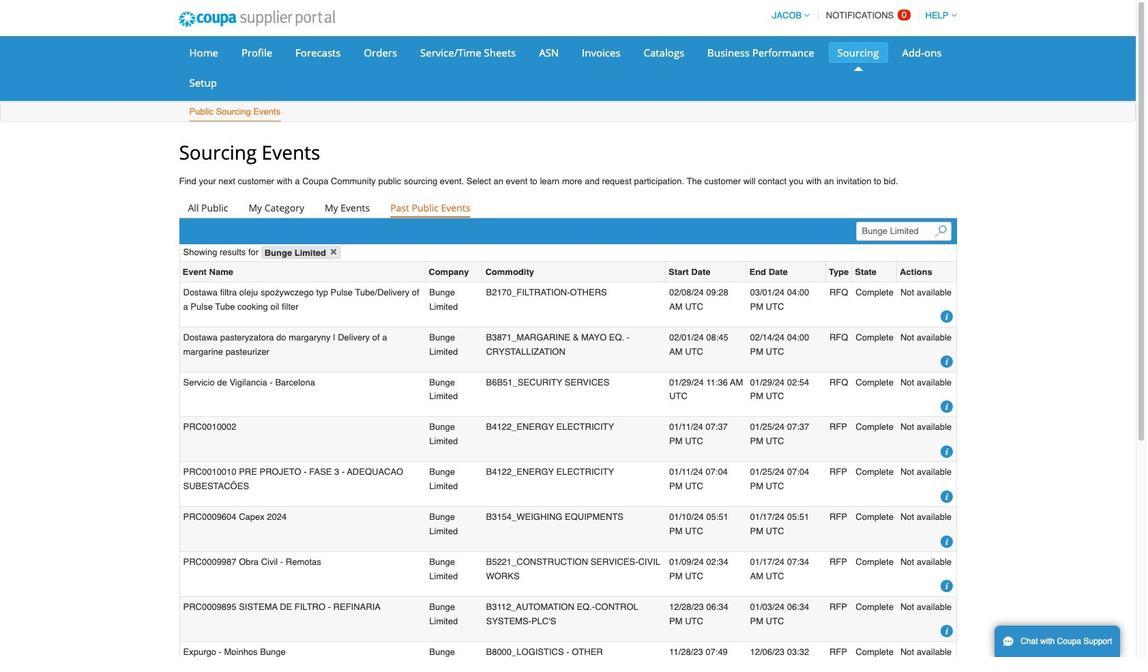 Task type: vqa. For each thing, say whether or not it's contained in the screenshot.
Online
no



Task type: describe. For each thing, give the bounding box(es) containing it.
coupa supplier portal image
[[169, 2, 345, 36]]

clear filter image
[[328, 246, 340, 258]]



Task type: locate. For each thing, give the bounding box(es) containing it.
search image
[[935, 225, 947, 237]]

Search text field
[[856, 222, 952, 241]]

navigation
[[767, 2, 957, 29]]

tab list
[[179, 199, 957, 218]]



